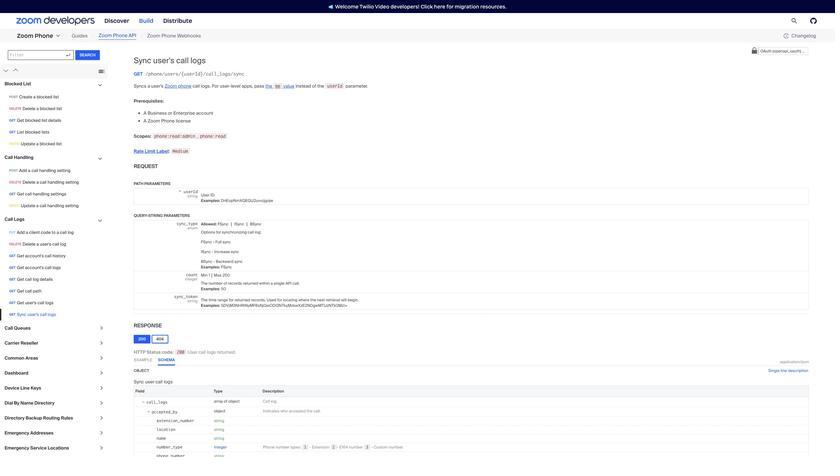 Task type: locate. For each thing, give the bounding box(es) containing it.
call
[[199, 350, 206, 356], [156, 380, 163, 385]]

string for extension_number
[[214, 419, 224, 424]]

2 horizontal spatial object
[[228, 399, 240, 405]]

200 up http
[[138, 337, 146, 342]]

zoom for zoom phone webhooks
[[147, 33, 160, 39]]

call right "user"
[[156, 380, 163, 385]]

logs
[[207, 350, 216, 356], [164, 380, 173, 385]]

1 string from the top
[[214, 419, 224, 424]]

string
[[148, 213, 163, 219]]

phone
[[35, 32, 53, 39], [113, 32, 128, 39], [162, 33, 176, 39]]

down image
[[56, 34, 60, 38]]

1 horizontal spatial phone
[[113, 32, 128, 39]]

single line description
[[769, 369, 809, 374]]

1 horizontal spatial call
[[199, 350, 206, 356]]

parameters right string
[[164, 213, 190, 219]]

developers!
[[391, 3, 420, 10]]

2 horizontal spatial phone
[[162, 33, 176, 39]]

zoom phone webhooks link
[[147, 32, 201, 40]]

object right the of at the left bottom of page
[[228, 399, 240, 405]]

- down the - call_logs
[[147, 409, 150, 415]]

0 horizontal spatial phone
[[35, 32, 53, 39]]

1 vertical spatial -
[[147, 409, 150, 415]]

zoom phone api
[[99, 32, 136, 39]]

1 horizontal spatial 200
[[177, 350, 185, 355]]

3 phone from the left
[[162, 33, 176, 39]]

parameters right "path"
[[144, 181, 171, 187]]

200 left the user at bottom
[[177, 350, 185, 355]]

path parameters
[[134, 181, 171, 187]]

twilio
[[360, 3, 374, 10]]

status
[[147, 350, 161, 356]]

code:
[[162, 350, 174, 356]]

phone left the api
[[113, 32, 128, 39]]

2 horizontal spatial zoom
[[147, 33, 160, 39]]

2 phone from the left
[[113, 32, 128, 39]]

200
[[138, 337, 146, 342], [177, 350, 185, 355]]

request
[[134, 163, 158, 170]]

name
[[157, 437, 166, 442]]

zoom
[[17, 32, 33, 39], [99, 32, 112, 39], [147, 33, 160, 39]]

- down field
[[142, 399, 145, 406]]

migration
[[455, 3, 480, 10]]

zoom inside 'zoom phone api' "link"
[[99, 32, 112, 39]]

object down array
[[214, 409, 225, 414]]

sync
[[134, 380, 144, 385]]

resources.
[[481, 3, 507, 10]]

zoom phone api link
[[99, 32, 136, 40]]

2 vertical spatial string
[[214, 437, 224, 442]]

0 horizontal spatial object
[[134, 369, 149, 374]]

1 phone from the left
[[35, 32, 53, 39]]

1 vertical spatial 200
[[177, 350, 185, 355]]

github image
[[811, 18, 817, 24]]

search image
[[792, 18, 798, 24]]

github image
[[811, 18, 817, 24]]

- call_logs
[[142, 399, 168, 406]]

1 horizontal spatial object
[[214, 409, 225, 414]]

query-
[[134, 213, 148, 219]]

response
[[134, 323, 162, 330]]

0 horizontal spatial -
[[142, 399, 145, 406]]

1 zoom from the left
[[17, 32, 33, 39]]

0 vertical spatial string
[[214, 419, 224, 424]]

logs left returned.
[[207, 350, 216, 356]]

3 string from the top
[[214, 437, 224, 442]]

logs right "user"
[[164, 380, 173, 385]]

object
[[134, 369, 149, 374], [228, 399, 240, 405], [214, 409, 225, 414]]

guides link
[[72, 32, 88, 40]]

- accepted_by
[[147, 409, 178, 415]]

http status code: 200 user call logs returned.
[[134, 350, 236, 356]]

location
[[157, 428, 175, 433]]

2 vertical spatial object
[[214, 409, 225, 414]]

0 horizontal spatial zoom
[[17, 32, 33, 39]]

parameters
[[144, 181, 171, 187], [164, 213, 190, 219]]

1 horizontal spatial zoom
[[99, 32, 112, 39]]

200 inside 200 button
[[138, 337, 146, 342]]

- for array of object
[[142, 399, 145, 406]]

call right the user at bottom
[[199, 350, 206, 356]]

2 string from the top
[[214, 428, 224, 433]]

object up sync
[[134, 369, 149, 374]]

1 horizontal spatial -
[[147, 409, 150, 415]]

-
[[142, 399, 145, 406], [147, 409, 150, 415]]

1 vertical spatial call
[[156, 380, 163, 385]]

0 vertical spatial -
[[142, 399, 145, 406]]

string
[[214, 419, 224, 424], [214, 428, 224, 433], [214, 437, 224, 442]]

200 button
[[134, 335, 150, 344]]

3 zoom from the left
[[147, 33, 160, 39]]

type
[[214, 389, 223, 395]]

notification image
[[329, 4, 335, 9], [329, 4, 333, 9]]

search image
[[792, 18, 798, 24]]

2 zoom from the left
[[99, 32, 112, 39]]

0 vertical spatial call
[[199, 350, 206, 356]]

0 vertical spatial 200
[[138, 337, 146, 342]]

zoom inside zoom phone webhooks link
[[147, 33, 160, 39]]

phone left down icon
[[35, 32, 53, 39]]

changelog link
[[784, 32, 817, 39]]

0 vertical spatial logs
[[207, 350, 216, 356]]

phone left "webhooks"
[[162, 33, 176, 39]]

welcome twilio video developers! click here for migration resources. link
[[322, 3, 513, 10]]

- for object
[[147, 409, 150, 415]]

0 horizontal spatial 200
[[138, 337, 146, 342]]

1 vertical spatial string
[[214, 428, 224, 433]]

0 horizontal spatial logs
[[164, 380, 173, 385]]

phone inside "link"
[[113, 32, 128, 39]]

zoom phone
[[17, 32, 53, 39]]

0 horizontal spatial call
[[156, 380, 163, 385]]



Task type: vqa. For each thing, say whether or not it's contained in the screenshot.
204 in the HTTP Status Code: 204 No Content Blocked for all extensions successfully.
no



Task type: describe. For each thing, give the bounding box(es) containing it.
here
[[434, 3, 446, 10]]

description
[[789, 369, 809, 374]]

200 inside http status code: 200 user call logs returned.
[[177, 350, 185, 355]]

1 vertical spatial logs
[[164, 380, 173, 385]]

string for name
[[214, 437, 224, 442]]

changelog
[[792, 32, 817, 39]]

for
[[447, 3, 454, 10]]

call_logs
[[147, 400, 168, 405]]

0 vertical spatial object
[[134, 369, 149, 374]]

video
[[375, 3, 390, 10]]

number_type
[[157, 445, 183, 450]]

integer
[[214, 445, 227, 451]]

phone for zoom phone webhooks
[[162, 33, 176, 39]]

of
[[224, 399, 228, 405]]

accepted_by
[[152, 410, 178, 415]]

http
[[134, 350, 146, 356]]

click
[[421, 3, 433, 10]]

404
[[156, 337, 164, 342]]

1 horizontal spatial logs
[[207, 350, 216, 356]]

sync user call logs
[[134, 380, 173, 385]]

field
[[135, 389, 145, 395]]

path
[[134, 181, 144, 187]]

webhooks
[[177, 33, 201, 39]]

history image
[[784, 33, 789, 39]]

1 vertical spatial parameters
[[164, 213, 190, 219]]

phone for zoom phone api
[[113, 32, 128, 39]]

extension_number
[[157, 419, 194, 424]]

user
[[188, 350, 198, 356]]

404 button
[[152, 335, 168, 344]]

line
[[781, 369, 788, 374]]

api
[[129, 32, 136, 39]]

welcome
[[335, 3, 359, 10]]

history image
[[784, 33, 792, 39]]

user
[[145, 380, 154, 385]]

0 vertical spatial parameters
[[144, 181, 171, 187]]

array of object
[[214, 399, 240, 405]]

array
[[214, 399, 223, 405]]

phone for zoom phone
[[35, 32, 53, 39]]

zoom for zoom phone
[[17, 32, 33, 39]]

zoom for zoom phone api
[[99, 32, 112, 39]]

returned.
[[217, 350, 236, 356]]

1 vertical spatial object
[[228, 399, 240, 405]]

zoom phone webhooks
[[147, 33, 201, 39]]

welcome twilio video developers! click here for migration resources.
[[335, 3, 507, 10]]

single
[[769, 369, 780, 374]]

guides
[[72, 33, 88, 39]]

query-string parameters
[[134, 213, 190, 219]]

string for location
[[214, 428, 224, 433]]

zoom developer logo image
[[16, 16, 95, 25]]



